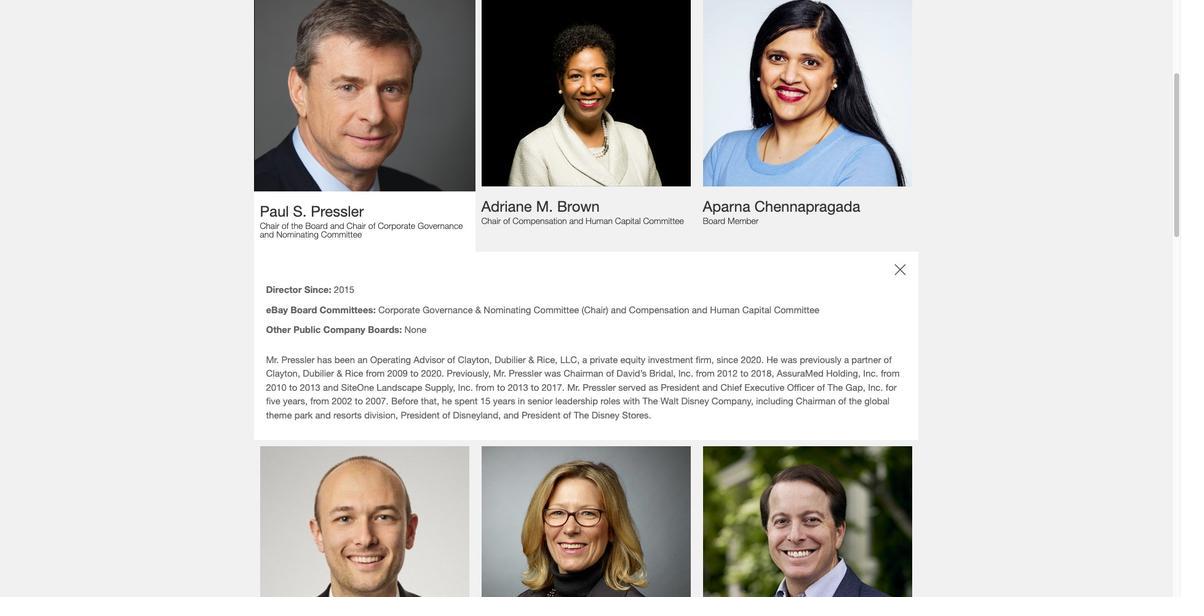 Task type: vqa. For each thing, say whether or not it's contained in the screenshot.
DUBILIER
yes



Task type: locate. For each thing, give the bounding box(es) containing it.
previously
[[800, 354, 842, 365]]

1 vertical spatial governance
[[423, 304, 473, 315]]

0 horizontal spatial 2013
[[300, 381, 321, 392]]

the inside paul s. pressler chair of the board and chair of corporate governance and nominating committee
[[291, 220, 303, 231]]

1 vertical spatial nominating
[[484, 304, 531, 315]]

pressler
[[311, 202, 364, 220], [282, 354, 315, 365], [509, 368, 542, 379], [583, 381, 616, 392]]

landscape
[[377, 381, 423, 392]]

the inside mr. pressler has been an operating advisor of clayton, dubilier & rice, llc, a private equity investment firm, since 2020. he was previously a partner of clayton, dubilier & rice from 2009 to 2020. previously, mr. pressler was chairman of david's bridal, inc. from 2012 to 2018, assuramed holding, inc. from 2010 to 2013 and siteone landscape supply, inc. from to 2013 to 2017. mr. pressler served as president and chief executive officer of the gap, inc. for five years, from 2002 to 2007. before that, he spent 15 years in senior leadership roles with the walt disney company, including chairman of the global theme park and resorts division, president of disneyland, and president of the disney stores.
[[849, 395, 862, 406]]

2 horizontal spatial the
[[828, 381, 844, 392]]

1 horizontal spatial president
[[522, 409, 561, 420]]

1 vertical spatial the
[[849, 395, 862, 406]]

none
[[405, 324, 427, 335]]

0 horizontal spatial chair
[[260, 220, 280, 231]]

chief
[[721, 381, 742, 392]]

1 vertical spatial chairman
[[796, 395, 836, 406]]

company,
[[712, 395, 754, 406]]

a right llc,
[[583, 354, 588, 365]]

0 vertical spatial the
[[291, 220, 303, 231]]

company
[[324, 324, 366, 335]]

the down holding,
[[828, 381, 844, 392]]

0 vertical spatial compensation
[[513, 215, 567, 226]]

1 vertical spatial &
[[529, 354, 535, 365]]

chair inside adriane  m. brown chair of compensation and human capital committee
[[482, 215, 501, 226]]

1 vertical spatial was
[[545, 368, 561, 379]]

board
[[703, 215, 726, 226], [305, 220, 328, 231], [291, 304, 317, 315]]

a
[[583, 354, 588, 365], [845, 354, 850, 365]]

human
[[586, 215, 613, 226], [711, 304, 740, 315]]

pressler up "roles"
[[583, 381, 616, 392]]

spent
[[455, 395, 478, 406]]

1 horizontal spatial 2020.
[[741, 354, 764, 365]]

2007.
[[366, 395, 389, 406]]

advisor
[[414, 354, 445, 365]]

adriane
[[482, 198, 532, 215]]

inc.
[[679, 368, 694, 379], [864, 368, 879, 379], [458, 381, 473, 392], [869, 381, 884, 392]]

pressler inside paul s. pressler chair of the board and chair of corporate governance and nominating committee
[[311, 202, 364, 220]]

0 horizontal spatial capital
[[615, 215, 641, 226]]

inc. up global
[[869, 381, 884, 392]]

president down that,
[[401, 409, 440, 420]]

in
[[518, 395, 525, 406]]

0 horizontal spatial dubilier
[[303, 368, 334, 379]]

chair
[[482, 215, 501, 226], [260, 220, 280, 231], [347, 220, 366, 231]]

compensation down "m."
[[513, 215, 567, 226]]

president up walt
[[661, 381, 700, 392]]

2015
[[334, 284, 355, 295]]

holding,
[[827, 368, 861, 379]]

1 horizontal spatial mr.
[[494, 368, 507, 379]]

the down as
[[643, 395, 658, 406]]

to right 2009
[[411, 368, 419, 379]]

0 horizontal spatial compensation
[[513, 215, 567, 226]]

inc. up spent
[[458, 381, 473, 392]]

to
[[411, 368, 419, 379], [741, 368, 749, 379], [289, 381, 298, 392], [497, 381, 506, 392], [531, 381, 539, 392], [355, 395, 363, 406]]

park
[[295, 409, 313, 420]]

chairman down llc,
[[564, 368, 604, 379]]

0 vertical spatial 2020.
[[741, 354, 764, 365]]

2 horizontal spatial president
[[661, 381, 700, 392]]

2013 up in
[[508, 381, 529, 392]]

0 horizontal spatial human
[[586, 215, 613, 226]]

2002
[[332, 395, 352, 406]]

board down aparna
[[703, 215, 726, 226]]

0 horizontal spatial nominating
[[277, 229, 319, 239]]

pressler left has
[[282, 354, 315, 365]]

the down s.
[[291, 220, 303, 231]]

of
[[504, 215, 511, 226], [282, 220, 289, 231], [369, 220, 376, 231], [448, 354, 456, 365], [884, 354, 892, 365], [606, 368, 614, 379], [818, 381, 826, 392], [839, 395, 847, 406], [443, 409, 451, 420], [564, 409, 572, 420]]

chair for adriane  m. brown
[[482, 215, 501, 226]]

1 horizontal spatial human
[[711, 304, 740, 315]]

board inside paul s. pressler chair of the board and chair of corporate governance and nominating committee
[[305, 220, 328, 231]]

the
[[291, 220, 303, 231], [849, 395, 862, 406]]

1 horizontal spatial was
[[781, 354, 798, 365]]

aparna chennapragada board member
[[703, 197, 861, 226]]

1 horizontal spatial the
[[849, 395, 862, 406]]

years
[[493, 395, 516, 406]]

president
[[661, 381, 700, 392], [401, 409, 440, 420], [522, 409, 561, 420]]

2013
[[300, 381, 321, 392], [508, 381, 529, 392]]

mr.
[[266, 354, 279, 365], [494, 368, 507, 379], [568, 381, 581, 392]]

clayton, up "previously,"
[[458, 354, 492, 365]]

investment
[[648, 354, 694, 365]]

global
[[865, 395, 890, 406]]

board down s.
[[305, 220, 328, 231]]

0 vertical spatial chairman
[[564, 368, 604, 379]]

1 horizontal spatial clayton,
[[458, 354, 492, 365]]

0 vertical spatial &
[[476, 304, 482, 315]]

with
[[623, 395, 640, 406]]

the down gap,
[[849, 395, 862, 406]]

2012
[[718, 368, 738, 379]]

1 horizontal spatial capital
[[743, 304, 772, 315]]

human inside adriane  m. brown chair of compensation and human capital committee
[[586, 215, 613, 226]]

adriane  m. brown chair of compensation and human capital committee
[[482, 198, 684, 226]]

&
[[476, 304, 482, 315], [529, 354, 535, 365], [337, 368, 343, 379]]

stores.
[[623, 409, 652, 420]]

since
[[717, 354, 739, 365]]

2 a from the left
[[845, 354, 850, 365]]

2 vertical spatial the
[[574, 409, 590, 420]]

disney right walt
[[682, 395, 710, 406]]

corporate inside paul s. pressler chair of the board and chair of corporate governance and nominating committee
[[378, 220, 416, 231]]

1 vertical spatial corporate
[[379, 304, 420, 315]]

dubilier down has
[[303, 368, 334, 379]]

resorts
[[334, 409, 362, 420]]

corporate
[[378, 220, 416, 231], [379, 304, 420, 315]]

0 horizontal spatial a
[[583, 354, 588, 365]]

portrait image
[[254, 0, 476, 191], [482, 0, 691, 187], [703, 0, 913, 186], [260, 446, 469, 597], [482, 446, 691, 597], [703, 446, 913, 597]]

2013 up "years,"
[[300, 381, 321, 392]]

theme
[[266, 409, 292, 420]]

including
[[757, 395, 794, 406]]

0 vertical spatial the
[[828, 381, 844, 392]]

an
[[358, 354, 368, 365]]

ebay
[[266, 304, 288, 315]]

of inside adriane  m. brown chair of compensation and human capital committee
[[504, 215, 511, 226]]

dubilier left the rice,
[[495, 354, 526, 365]]

2009
[[387, 368, 408, 379]]

compensation
[[513, 215, 567, 226], [629, 304, 690, 315]]

0 vertical spatial dubilier
[[495, 354, 526, 365]]

0 horizontal spatial &
[[337, 368, 343, 379]]

1 horizontal spatial disney
[[682, 395, 710, 406]]

mr. up 2010
[[266, 354, 279, 365]]

and
[[570, 215, 584, 226], [330, 220, 344, 231], [260, 229, 274, 239], [611, 304, 627, 315], [692, 304, 708, 315], [323, 381, 339, 392], [703, 381, 718, 392], [316, 409, 331, 420], [504, 409, 519, 420]]

nominating
[[277, 229, 319, 239], [484, 304, 531, 315]]

clayton, up 2010
[[266, 368, 300, 379]]

1 horizontal spatial a
[[845, 354, 850, 365]]

disney down "roles"
[[592, 409, 620, 420]]

human down brown
[[586, 215, 613, 226]]

mr. up leadership
[[568, 381, 581, 392]]

gap,
[[846, 381, 866, 392]]

1 horizontal spatial the
[[643, 395, 658, 406]]

committee inside adriane  m. brown chair of compensation and human capital committee
[[644, 215, 684, 226]]

pressler down the rice,
[[509, 368, 542, 379]]

a up holding,
[[845, 354, 850, 365]]

was up 2017. in the left of the page
[[545, 368, 561, 379]]

member
[[728, 215, 759, 226]]

0 horizontal spatial mr.
[[266, 354, 279, 365]]

0 vertical spatial nominating
[[277, 229, 319, 239]]

0 horizontal spatial chairman
[[564, 368, 604, 379]]

2 vertical spatial mr.
[[568, 381, 581, 392]]

0 vertical spatial mr.
[[266, 354, 279, 365]]

chairman down 'officer'
[[796, 395, 836, 406]]

disneyland,
[[453, 409, 501, 420]]

0 horizontal spatial clayton,
[[266, 368, 300, 379]]

0 vertical spatial clayton,
[[458, 354, 492, 365]]

(chair)
[[582, 304, 609, 315]]

executive
[[745, 381, 785, 392]]

0 horizontal spatial disney
[[592, 409, 620, 420]]

chairman
[[564, 368, 604, 379], [796, 395, 836, 406]]

0 vertical spatial was
[[781, 354, 798, 365]]

compensation up investment
[[629, 304, 690, 315]]

1 horizontal spatial chair
[[347, 220, 366, 231]]

m.
[[536, 198, 553, 215]]

to down siteone
[[355, 395, 363, 406]]

director
[[266, 284, 302, 295]]

dubilier
[[495, 354, 526, 365], [303, 368, 334, 379]]

pressler right s.
[[311, 202, 364, 220]]

1 vertical spatial 2020.
[[421, 368, 444, 379]]

2020. down advisor
[[421, 368, 444, 379]]

to up the senior
[[531, 381, 539, 392]]

0 vertical spatial governance
[[418, 220, 463, 231]]

human up since
[[711, 304, 740, 315]]

0 vertical spatial human
[[586, 215, 613, 226]]

governance
[[418, 220, 463, 231], [423, 304, 473, 315]]

supply,
[[425, 381, 456, 392]]

from down an
[[366, 368, 385, 379]]

chair for paul s. pressler
[[260, 220, 280, 231]]

the
[[828, 381, 844, 392], [643, 395, 658, 406], [574, 409, 590, 420]]

from down firm,
[[696, 368, 715, 379]]

and inside adriane  m. brown chair of compensation and human capital committee
[[570, 215, 584, 226]]

paul s. pressler chair of the board and chair of corporate governance and nominating committee
[[260, 202, 463, 239]]

2 vertical spatial &
[[337, 368, 343, 379]]

governance inside paul s. pressler chair of the board and chair of corporate governance and nominating committee
[[418, 220, 463, 231]]

been
[[335, 354, 355, 365]]

2020.
[[741, 354, 764, 365], [421, 368, 444, 379]]

was
[[781, 354, 798, 365], [545, 368, 561, 379]]

llc,
[[561, 354, 580, 365]]

2020. up the 2018,
[[741, 354, 764, 365]]

0 horizontal spatial was
[[545, 368, 561, 379]]

private
[[590, 354, 618, 365]]

1 horizontal spatial compensation
[[629, 304, 690, 315]]

from
[[366, 368, 385, 379], [696, 368, 715, 379], [881, 368, 900, 379], [476, 381, 495, 392], [311, 395, 329, 406]]

committee inside paul s. pressler chair of the board and chair of corporate governance and nominating committee
[[321, 229, 362, 239]]

1 vertical spatial capital
[[743, 304, 772, 315]]

mr. up years
[[494, 368, 507, 379]]

from up the 15
[[476, 381, 495, 392]]

0 vertical spatial corporate
[[378, 220, 416, 231]]

was right the "he" at the bottom right of the page
[[781, 354, 798, 365]]

0 vertical spatial capital
[[615, 215, 641, 226]]

2 horizontal spatial chair
[[482, 215, 501, 226]]

clayton,
[[458, 354, 492, 365], [266, 368, 300, 379]]

siteone
[[341, 381, 374, 392]]

officer
[[788, 381, 815, 392]]

the down leadership
[[574, 409, 590, 420]]

1 corporate from the top
[[378, 220, 416, 231]]

president down the senior
[[522, 409, 561, 420]]

1 vertical spatial clayton,
[[266, 368, 300, 379]]

1 horizontal spatial 2013
[[508, 381, 529, 392]]

0 horizontal spatial the
[[291, 220, 303, 231]]

1 vertical spatial the
[[643, 395, 658, 406]]



Task type: describe. For each thing, give the bounding box(es) containing it.
inc. down partner
[[864, 368, 879, 379]]

2 horizontal spatial &
[[529, 354, 535, 365]]

equity
[[621, 354, 646, 365]]

1 horizontal spatial &
[[476, 304, 482, 315]]

board up public
[[291, 304, 317, 315]]

1 horizontal spatial chairman
[[796, 395, 836, 406]]

0 vertical spatial disney
[[682, 395, 710, 406]]

firm,
[[696, 354, 715, 365]]

aparna
[[703, 197, 751, 215]]

2017.
[[542, 381, 565, 392]]

2010
[[266, 381, 287, 392]]

2 2013 from the left
[[508, 381, 529, 392]]

0 horizontal spatial the
[[574, 409, 590, 420]]

0 horizontal spatial 2020.
[[421, 368, 444, 379]]

2 corporate from the top
[[379, 304, 420, 315]]

board inside aparna chennapragada board member
[[703, 215, 726, 226]]

other public company boards: none
[[266, 324, 427, 335]]

to right 2012
[[741, 368, 749, 379]]

nominating inside paul s. pressler chair of the board and chair of corporate governance and nominating committee
[[277, 229, 319, 239]]

director since: 2015
[[266, 284, 355, 295]]

he
[[442, 395, 452, 406]]

2 horizontal spatial mr.
[[568, 381, 581, 392]]

1 2013 from the left
[[300, 381, 321, 392]]

partner
[[852, 354, 882, 365]]

1 horizontal spatial nominating
[[484, 304, 531, 315]]

1 vertical spatial dubilier
[[303, 368, 334, 379]]

as
[[649, 381, 659, 392]]

previously,
[[447, 368, 491, 379]]

1 vertical spatial mr.
[[494, 368, 507, 379]]

mr. pressler has been an operating advisor of clayton, dubilier & rice, llc, a private equity investment firm, since 2020. he was previously a partner of clayton, dubilier & rice from 2009 to 2020. previously, mr. pressler was chairman of david's bridal, inc. from 2012 to 2018, assuramed holding, inc. from 2010 to 2013 and siteone landscape supply, inc. from to 2013 to 2017. mr. pressler served as president and chief executive officer of the gap, inc. for five years, from 2002 to 2007. before that, he spent 15 years in senior leadership roles with the walt disney company, including chairman of the global theme park and resorts division, president of disneyland, and president of the disney stores.
[[266, 354, 900, 420]]

for
[[886, 381, 897, 392]]

boards:
[[368, 324, 402, 335]]

15
[[481, 395, 491, 406]]

rice,
[[537, 354, 558, 365]]

since:
[[305, 284, 332, 295]]

five
[[266, 395, 281, 406]]

has
[[317, 354, 332, 365]]

compensation inside adriane  m. brown chair of compensation and human capital committee
[[513, 215, 567, 226]]

1 vertical spatial compensation
[[629, 304, 690, 315]]

division,
[[365, 409, 398, 420]]

to up years
[[497, 381, 506, 392]]

2018,
[[752, 368, 775, 379]]

public
[[294, 324, 321, 335]]

operating
[[370, 354, 411, 365]]

bridal,
[[650, 368, 676, 379]]

1 a from the left
[[583, 354, 588, 365]]

he
[[767, 354, 779, 365]]

that,
[[421, 395, 440, 406]]

walt
[[661, 395, 679, 406]]

1 vertical spatial human
[[711, 304, 740, 315]]

rice
[[345, 368, 364, 379]]

capital inside adriane  m. brown chair of compensation and human capital committee
[[615, 215, 641, 226]]

years,
[[283, 395, 308, 406]]

senior
[[528, 395, 553, 406]]

served
[[619, 381, 647, 392]]

to up "years,"
[[289, 381, 298, 392]]

inc. down investment
[[679, 368, 694, 379]]

brown
[[557, 198, 600, 215]]

david's
[[617, 368, 647, 379]]

committees:
[[320, 304, 376, 315]]

from up for
[[881, 368, 900, 379]]

other
[[266, 324, 291, 335]]

roles
[[601, 395, 621, 406]]

chennapragada
[[755, 197, 861, 215]]

paul
[[260, 202, 289, 220]]

0 horizontal spatial president
[[401, 409, 440, 420]]

ebay board committees: corporate governance & nominating committee (chair) and compensation and human capital committee
[[266, 304, 820, 315]]

assuramed
[[777, 368, 824, 379]]

1 horizontal spatial dubilier
[[495, 354, 526, 365]]

1 vertical spatial disney
[[592, 409, 620, 420]]

before
[[391, 395, 419, 406]]

from up park
[[311, 395, 329, 406]]

leadership
[[556, 395, 598, 406]]

s.
[[293, 202, 307, 220]]



